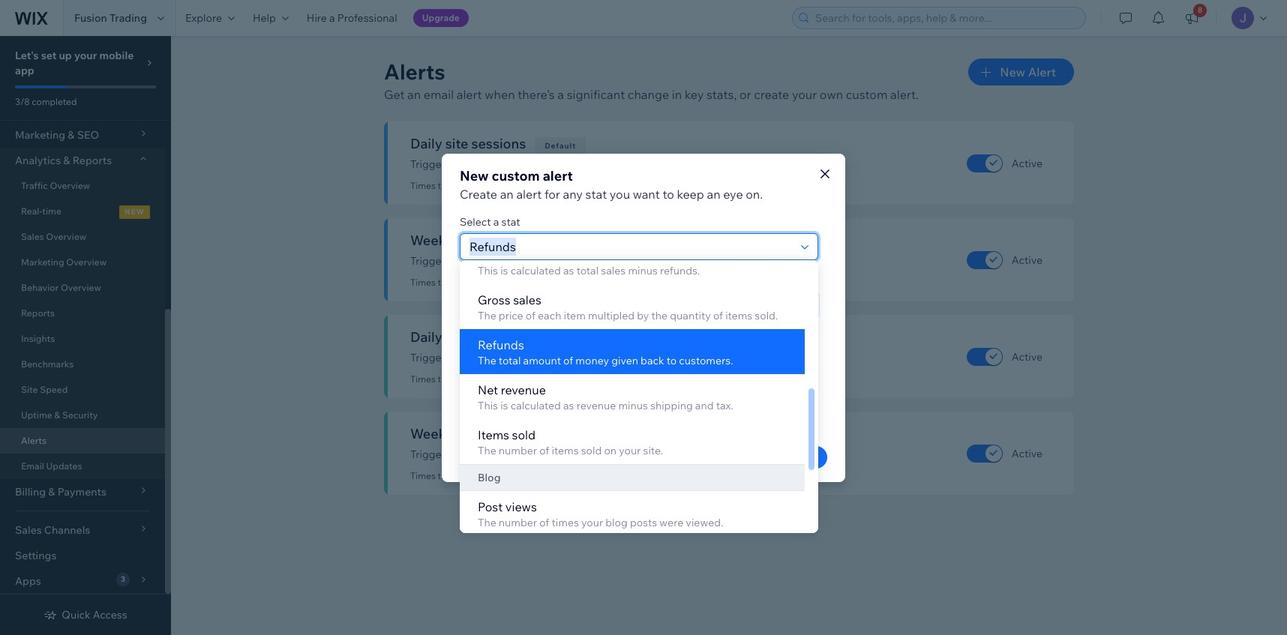 Task type: locate. For each thing, give the bounding box(es) containing it.
4 triggered from the top
[[507, 470, 547, 482]]

weekly up if there is
[[554, 254, 588, 268]]

weekly
[[410, 232, 457, 249], [410, 425, 457, 443]]

0 vertical spatial sales.
[[604, 351, 631, 365]]

your right on
[[619, 444, 641, 458]]

times triggered: never triggered for daily site sessions
[[410, 180, 547, 191]]

trading
[[109, 11, 147, 25]]

sales down select a stat field
[[601, 264, 626, 278]]

4 active from the top
[[1012, 447, 1043, 460]]

of inside 'refunds the total amount of money given back to customers.'
[[563, 354, 573, 368]]

trigger: for daily site sessions
[[410, 158, 448, 171]]

sales inside total revenue this is calculated as total sales minus refunds.
[[601, 264, 626, 278]]

2 daily from the top
[[410, 329, 442, 346]]

1 vertical spatial sales.
[[615, 448, 642, 461]]

refunds option
[[460, 329, 805, 374]]

0 vertical spatial reports
[[73, 154, 112, 167]]

overview down the analytics & reports at the top left
[[50, 180, 90, 191]]

0 vertical spatial calculated
[[511, 264, 561, 278]]

0 vertical spatial revenue
[[508, 248, 553, 263]]

your left blog
[[581, 516, 603, 530]]

refunds up $
[[478, 338, 524, 353]]

triggered
[[507, 180, 547, 191], [507, 277, 547, 288], [507, 374, 547, 385], [507, 470, 547, 482]]

0 vertical spatial alert
[[457, 87, 482, 102]]

overview down marketing overview link
[[61, 282, 101, 293]]

0 vertical spatial items
[[726, 309, 753, 323]]

significant down weekly total sales
[[450, 448, 501, 461]]

of
[[526, 309, 536, 323], [713, 309, 723, 323], [563, 354, 573, 368], [540, 444, 549, 458], [540, 516, 549, 530]]

custom inside new custom alert create an alert for any stat you want to keep an eye on.
[[492, 167, 540, 184]]

change up 'every'
[[504, 254, 540, 268]]

triggered for weekly total sales
[[507, 470, 547, 482]]

1 never from the top
[[482, 180, 505, 191]]

money
[[576, 354, 609, 368]]

times triggered: never triggered up gross
[[410, 277, 547, 288]]

0 horizontal spatial alerts
[[21, 435, 47, 446]]

triggered down $
[[507, 374, 547, 385]]

default up if there is
[[560, 238, 591, 248]]

sessions. for weekly site sessions
[[610, 254, 654, 268]]

weekly for sessions
[[554, 254, 588, 268]]

of inside "post views the number of times your blog posts were viewed."
[[540, 516, 549, 530]]

& right uptime in the bottom of the page
[[54, 410, 60, 421]]

sales inside gross sales the price of each item multipled by the quantity of items sold.
[[513, 293, 542, 308]]

0 horizontal spatial custom
[[492, 167, 540, 184]]

& up traffic overview
[[63, 154, 70, 167]]

1 vertical spatial daily
[[554, 351, 577, 365]]

0 horizontal spatial sold
[[512, 428, 536, 443]]

get
[[488, 390, 504, 404]]

default up trigger: significant change in daily site sessions.
[[545, 141, 576, 151]]

when left there's
[[550, 390, 576, 404]]

weekly left on
[[554, 448, 588, 461]]

3 the from the top
[[478, 444, 496, 458]]

1 vertical spatial weekly
[[554, 448, 588, 461]]

want
[[633, 186, 660, 201]]

never for daily site sessions
[[482, 180, 505, 191]]

change for weekly site sessions
[[504, 254, 540, 268]]

on
[[604, 444, 617, 458]]

0 vertical spatial daily
[[410, 135, 442, 152]]

1 vertical spatial weekly
[[410, 425, 457, 443]]

total left "amount"
[[499, 354, 521, 368]]

as for net revenue
[[563, 399, 574, 413]]

total revenue this is calculated as total sales minus refunds.
[[478, 248, 700, 278]]

email for alerts
[[424, 87, 454, 102]]

change
[[628, 87, 669, 102], [504, 158, 540, 171], [504, 254, 540, 268], [504, 351, 540, 365], [504, 448, 540, 461]]

0 horizontal spatial reports
[[21, 308, 55, 319]]

alert left for at the top left of page
[[516, 186, 542, 201]]

email
[[21, 461, 44, 472]]

more
[[614, 390, 639, 404]]

number
[[499, 444, 537, 458], [499, 516, 537, 530]]

overview down 'sales overview' link
[[66, 257, 107, 268]]

change down daily site sessions
[[504, 158, 540, 171]]

weekly for weekly total sales
[[410, 425, 457, 443]]

daily for daily total sales
[[410, 329, 442, 346]]

revenue up items sold the number of items sold on your site.
[[577, 399, 616, 413]]

is down total
[[501, 264, 508, 278]]

2 weekly from the top
[[410, 425, 457, 443]]

overview inside 'link'
[[61, 282, 101, 293]]

3 triggered: from the top
[[438, 374, 480, 385]]

2 this from the top
[[478, 399, 498, 413]]

0 vertical spatial new
[[1000, 65, 1026, 80]]

never
[[482, 180, 505, 191], [482, 277, 505, 288], [482, 374, 505, 385], [482, 470, 505, 482]]

the down 'number'
[[478, 354, 496, 368]]

your inside items sold the number of items sold on your site.
[[619, 444, 641, 458]]

the for post views
[[478, 516, 496, 530]]

sessions
[[472, 135, 526, 152], [486, 232, 541, 249]]

1 triggered from the top
[[507, 180, 547, 191]]

2 vertical spatial alert
[[516, 186, 542, 201]]

custom up the create
[[492, 167, 540, 184]]

site up gross sales the price of each item multipled by the quantity of items sold.
[[590, 254, 608, 268]]

1 vertical spatial stat
[[502, 215, 520, 228]]

0 vertical spatial refunds
[[478, 338, 524, 353]]

0 vertical spatial weekly
[[410, 232, 457, 249]]

as inside total revenue this is calculated as total sales minus refunds.
[[563, 264, 574, 278]]

a left day.
[[759, 390, 764, 404]]

1 this from the top
[[478, 264, 498, 278]]

1 vertical spatial sessions
[[486, 232, 541, 249]]

0 vertical spatial &
[[63, 154, 70, 167]]

total right if
[[577, 264, 599, 278]]

the
[[652, 309, 668, 323]]

2 calculated from the top
[[511, 399, 561, 413]]

trigger: down weekly total sales
[[410, 448, 448, 461]]

this inside net revenue this is calculated as revenue minus shipping and tax.
[[478, 399, 498, 413]]

1 triggered: from the top
[[438, 180, 480, 191]]

sales.
[[604, 351, 631, 365], [615, 448, 642, 461]]

triggered down "trigger: significant change in weekly total sales."
[[507, 470, 547, 482]]

1 vertical spatial revenue
[[501, 383, 546, 398]]

3 active from the top
[[1012, 350, 1043, 363]]

minus inside total revenue this is calculated as total sales minus refunds.
[[628, 264, 658, 278]]

0 horizontal spatial items
[[552, 444, 579, 458]]

number inside items sold the number of items sold on your site.
[[499, 444, 537, 458]]

a right the there's
[[558, 87, 564, 102]]

fusion trading
[[74, 11, 147, 25]]

1 horizontal spatial new
[[1000, 65, 1026, 80]]

new for alert
[[1000, 65, 1026, 80]]

sessions. up you
[[599, 158, 643, 171]]

default for daily total sales
[[529, 335, 560, 344]]

sold
[[512, 428, 536, 443], [581, 444, 602, 458]]

1 trigger: from the top
[[410, 158, 448, 171]]

0 vertical spatial stat
[[586, 186, 607, 201]]

total inside 'refunds the total amount of money given back to customers.'
[[499, 354, 521, 368]]

is for net revenue
[[501, 399, 508, 413]]

default
[[545, 141, 576, 151], [560, 238, 591, 248], [529, 335, 560, 344]]

1 vertical spatial &
[[54, 410, 60, 421]]

real-
[[21, 206, 42, 217]]

alerts
[[384, 59, 445, 85], [21, 435, 47, 446]]

total down you'll
[[460, 425, 489, 443]]

stat
[[586, 186, 607, 201], [502, 215, 520, 228]]

default up "amount"
[[529, 335, 560, 344]]

a inside the alerts get an email alert when there's a significant change in key stats, or create your own custom alert.
[[558, 87, 564, 102]]

1 daily from the top
[[554, 158, 577, 171]]

2 daily from the top
[[554, 351, 577, 365]]

1 as from the top
[[563, 264, 574, 278]]

trigger: down daily site sessions
[[410, 158, 448, 171]]

quick access button
[[44, 608, 127, 622]]

4 triggered: from the top
[[438, 470, 480, 482]]

any
[[563, 186, 583, 201]]

Select a stat field
[[465, 234, 797, 259]]

1 vertical spatial items
[[552, 444, 579, 458]]

sales. left back
[[604, 351, 631, 365]]

list box
[[460, 239, 818, 536]]

0 horizontal spatial alert
[[457, 87, 482, 102]]

0 vertical spatial sessions.
[[599, 158, 643, 171]]

items left on
[[552, 444, 579, 458]]

2 times triggered: never triggered from the top
[[410, 277, 547, 288]]

minus
[[628, 264, 658, 278], [618, 399, 648, 413]]

reports link
[[0, 301, 165, 326]]

times triggered: never triggered
[[410, 180, 547, 191], [410, 277, 547, 288], [410, 374, 547, 385], [410, 470, 547, 482]]

1 horizontal spatial refunds
[[705, 390, 745, 404]]

1 vertical spatial new
[[460, 167, 489, 184]]

2 triggered: from the top
[[438, 277, 480, 288]]

1 vertical spatial email
[[521, 390, 547, 404]]

1 vertical spatial to
[[667, 354, 677, 368]]

to right "want"
[[663, 186, 674, 201]]

daily up 'any'
[[554, 158, 577, 171]]

1 daily from the top
[[410, 135, 442, 152]]

significant for daily total sales
[[450, 351, 501, 365]]

significant down daily site sessions
[[450, 158, 501, 171]]

upgrade button
[[413, 9, 469, 27]]

1 weekly from the top
[[554, 254, 588, 268]]

1 times triggered: never triggered from the top
[[410, 180, 547, 191]]

calculated inside net revenue this is calculated as revenue minus shipping and tax.
[[511, 399, 561, 413]]

1 vertical spatial daily
[[410, 329, 442, 346]]

minus inside net revenue this is calculated as revenue minus shipping and tax.
[[618, 399, 648, 413]]

never up select a stat
[[482, 180, 505, 191]]

calculated
[[511, 264, 561, 278], [511, 399, 561, 413]]

or
[[740, 87, 751, 102]]

check every
[[460, 273, 520, 287]]

1 vertical spatial refunds
[[705, 390, 745, 404]]

active for daily total sales
[[1012, 350, 1043, 363]]

1 vertical spatial calculated
[[511, 399, 561, 413]]

calculated inside total revenue this is calculated as total sales minus refunds.
[[511, 264, 561, 278]]

items left sold.
[[726, 309, 753, 323]]

2 never from the top
[[482, 277, 505, 288]]

change for weekly total sales
[[504, 448, 540, 461]]

1 horizontal spatial when
[[550, 390, 576, 404]]

significant
[[567, 87, 625, 102], [450, 158, 501, 171], [450, 254, 501, 268], [450, 351, 501, 365], [450, 448, 501, 461]]

save
[[788, 451, 813, 464]]

0 vertical spatial default
[[545, 141, 576, 151]]

overview up marketing overview
[[46, 231, 86, 242]]

default for daily site sessions
[[545, 141, 576, 151]]

weekly site sessions
[[410, 232, 541, 249]]

reports up traffic overview link
[[73, 154, 112, 167]]

an
[[407, 87, 421, 102], [500, 186, 514, 201], [707, 186, 721, 201], [507, 390, 519, 404]]

revenue for net revenue
[[501, 383, 546, 398]]

2 active from the top
[[1012, 253, 1043, 267]]

new inside new alert button
[[1000, 65, 1026, 80]]

your left own
[[792, 87, 817, 102]]

the inside "post views the number of times your blog posts were viewed."
[[478, 516, 496, 530]]

new inside new custom alert create an alert for any stat you want to keep an eye on.
[[460, 167, 489, 184]]

& inside uptime & security link
[[54, 410, 60, 421]]

is inside net revenue this is calculated as revenue minus shipping and tax.
[[501, 399, 508, 413]]

4 times triggered: never triggered from the top
[[410, 470, 547, 482]]

a right hire
[[329, 11, 335, 25]]

triggered down trigger: significant change in daily site sessions.
[[507, 180, 547, 191]]

4 the from the top
[[478, 516, 496, 530]]

3 triggered from the top
[[507, 374, 547, 385]]

times triggered: never triggered up you'll
[[410, 374, 547, 385]]

custom inside the alerts get an email alert when there's a significant change in key stats, or create your own custom alert.
[[846, 87, 888, 102]]

sales up price
[[513, 293, 542, 308]]

the for items sold
[[478, 444, 496, 458]]

revenue down $
[[501, 383, 546, 398]]

on.
[[746, 186, 763, 201]]

the for gross sales
[[478, 309, 496, 323]]

1 active from the top
[[1012, 156, 1043, 170]]

total up number text box
[[445, 329, 475, 346]]

times for daily total sales
[[410, 374, 436, 385]]

hire
[[307, 11, 327, 25]]

0 vertical spatial daily
[[554, 158, 577, 171]]

as right if
[[563, 264, 574, 278]]

the inside gross sales the price of each item multipled by the quantity of items sold.
[[478, 309, 496, 323]]

alerts up email
[[21, 435, 47, 446]]

0 vertical spatial to
[[663, 186, 674, 201]]

this inside total revenue this is calculated as total sales minus refunds.
[[478, 264, 498, 278]]

you'll get an email when there's more than $100 in refunds in a day.
[[460, 390, 786, 404]]

own
[[820, 87, 843, 102]]

stat inside new custom alert create an alert for any stat you want to keep an eye on.
[[586, 186, 607, 201]]

1 vertical spatial minus
[[618, 399, 648, 413]]

2 triggered from the top
[[507, 277, 547, 288]]

is
[[501, 264, 508, 278], [581, 273, 589, 287], [501, 399, 508, 413]]

change left key
[[628, 87, 669, 102]]

1 horizontal spatial reports
[[73, 154, 112, 167]]

a
[[329, 11, 335, 25], [558, 87, 564, 102], [493, 215, 499, 228], [759, 390, 764, 404]]

0 vertical spatial alerts
[[384, 59, 445, 85]]

number inside "post views the number of times your blog posts were viewed."
[[499, 516, 537, 530]]

an right get on the left top of the page
[[407, 87, 421, 102]]

1 vertical spatial default
[[560, 238, 591, 248]]

never for weekly total sales
[[482, 470, 505, 482]]

0 vertical spatial this
[[478, 264, 498, 278]]

2 vertical spatial default
[[529, 335, 560, 344]]

2 horizontal spatial alert
[[543, 167, 573, 184]]

0 vertical spatial when
[[485, 87, 515, 102]]

0 vertical spatial sessions
[[472, 135, 526, 152]]

0 vertical spatial custom
[[846, 87, 888, 102]]

2 weekly from the top
[[554, 448, 588, 461]]

as for total revenue
[[563, 264, 574, 278]]

4 trigger: from the top
[[410, 448, 448, 461]]

select a stat
[[460, 215, 520, 228]]

2 number from the top
[[499, 516, 537, 530]]

&
[[63, 154, 70, 167], [54, 410, 60, 421]]

1 vertical spatial sessions.
[[610, 254, 654, 268]]

of inside items sold the number of items sold on your site.
[[540, 444, 549, 458]]

an right the create
[[500, 186, 514, 201]]

real-time
[[21, 206, 61, 217]]

0 vertical spatial weekly
[[554, 254, 588, 268]]

0 horizontal spatial refunds
[[478, 338, 524, 353]]

& for analytics
[[63, 154, 70, 167]]

8 button
[[1176, 0, 1209, 36]]

stat right 'any'
[[586, 186, 607, 201]]

let's
[[15, 49, 39, 62]]

times for weekly site sessions
[[410, 277, 436, 288]]

check
[[460, 273, 491, 287]]

alerts up get on the left top of the page
[[384, 59, 445, 85]]

never up post
[[482, 470, 505, 482]]

new left the alert
[[1000, 65, 1026, 80]]

2 trigger: from the top
[[410, 254, 448, 268]]

0 horizontal spatial when
[[485, 87, 515, 102]]

marketing
[[21, 257, 64, 268]]

0 horizontal spatial &
[[54, 410, 60, 421]]

revenue up if
[[508, 248, 553, 263]]

1 vertical spatial when
[[550, 390, 576, 404]]

1 number from the top
[[499, 444, 537, 458]]

change down items
[[504, 448, 540, 461]]

is inside total revenue this is calculated as total sales minus refunds.
[[501, 264, 508, 278]]

1 horizontal spatial sold
[[581, 444, 602, 458]]

reports
[[73, 154, 112, 167], [21, 308, 55, 319]]

sessions for daily site sessions
[[472, 135, 526, 152]]

were
[[660, 516, 684, 530]]

trigger: down daily total sales
[[410, 351, 448, 365]]

1 horizontal spatial items
[[726, 309, 753, 323]]

alerts inside the alerts get an email alert when there's a significant change in key stats, or create your own custom alert.
[[384, 59, 445, 85]]

never for daily total sales
[[482, 374, 505, 385]]

daily
[[554, 158, 577, 171], [554, 351, 577, 365]]

2 the from the top
[[478, 354, 496, 368]]

Search for tools, apps, help & more... field
[[811, 8, 1081, 29]]

as left there's
[[563, 399, 574, 413]]

weekly
[[554, 254, 588, 268], [554, 448, 588, 461]]

1 vertical spatial as
[[563, 399, 574, 413]]

sales up "trigger: significant change in weekly total sales."
[[492, 425, 525, 443]]

is up items
[[501, 399, 508, 413]]

times triggered: never triggered up select
[[410, 180, 547, 191]]

Number text field
[[465, 351, 504, 376]]

site up 'any'
[[579, 158, 597, 171]]

the inside items sold the number of items sold on your site.
[[478, 444, 496, 458]]

sold left on
[[581, 444, 602, 458]]

active for daily site sessions
[[1012, 156, 1043, 170]]

this down net
[[478, 399, 498, 413]]

the down post
[[478, 516, 496, 530]]

sales
[[601, 264, 626, 278], [513, 293, 542, 308], [478, 329, 510, 346], [492, 425, 525, 443]]

total left given
[[579, 351, 601, 365]]

viewed.
[[686, 516, 724, 530]]

1 horizontal spatial alert
[[516, 186, 542, 201]]

1 vertical spatial alerts
[[21, 435, 47, 446]]

daily down item
[[554, 351, 577, 365]]

times left the create
[[410, 180, 436, 191]]

triggered down trigger: significant change in weekly site sessions.
[[507, 277, 547, 288]]

updates
[[46, 461, 82, 472]]

0 vertical spatial number
[[499, 444, 537, 458]]

total up the blog option
[[590, 448, 612, 461]]

daily for daily site sessions
[[410, 135, 442, 152]]

& inside analytics & reports popup button
[[63, 154, 70, 167]]

1 vertical spatial sold
[[581, 444, 602, 458]]

1 the from the top
[[478, 309, 496, 323]]

significant for weekly total sales
[[450, 448, 501, 461]]

trigger:
[[410, 158, 448, 171], [410, 254, 448, 268], [410, 351, 448, 365], [410, 448, 448, 461]]

when left the there's
[[485, 87, 515, 102]]

alerts for alerts
[[21, 435, 47, 446]]

benchmarks
[[21, 359, 74, 370]]

triggered: down weekly total sales
[[438, 470, 480, 482]]

1 vertical spatial number
[[499, 516, 537, 530]]

significant down 'number'
[[450, 351, 501, 365]]

4 times from the top
[[410, 470, 436, 482]]

never up the get
[[482, 374, 505, 385]]

email right get on the left top of the page
[[424, 87, 454, 102]]

overview for sales overview
[[46, 231, 86, 242]]

2 times from the top
[[410, 277, 436, 288]]

your inside the alerts get an email alert when there's a significant change in key stats, or create your own custom alert.
[[792, 87, 817, 102]]

3 trigger: from the top
[[410, 351, 448, 365]]

1 vertical spatial custom
[[492, 167, 540, 184]]

custom
[[846, 87, 888, 102], [492, 167, 540, 184]]

1 vertical spatial this
[[478, 399, 498, 413]]

times left check
[[410, 277, 436, 288]]

the down items
[[478, 444, 496, 458]]

triggered: for daily total sales
[[438, 374, 480, 385]]

3 times triggered: never triggered from the top
[[410, 374, 547, 385]]

in
[[672, 87, 682, 102], [542, 158, 551, 171], [542, 254, 551, 268], [542, 351, 551, 365], [693, 390, 702, 404], [747, 390, 756, 404], [542, 448, 551, 461]]

1 horizontal spatial stat
[[586, 186, 607, 201]]

3 times from the top
[[410, 374, 436, 385]]

trigger: down weekly site sessions
[[410, 254, 448, 268]]

alerts inside sidebar element
[[21, 435, 47, 446]]

0 vertical spatial as
[[563, 264, 574, 278]]

email inside the alerts get an email alert when there's a significant change in key stats, or create your own custom alert.
[[424, 87, 454, 102]]

2 as from the top
[[563, 399, 574, 413]]

alert
[[457, 87, 482, 102], [543, 167, 573, 184], [516, 186, 542, 201]]

there's
[[579, 390, 611, 404]]

0 vertical spatial email
[[424, 87, 454, 102]]

1 horizontal spatial email
[[521, 390, 547, 404]]

marketing overview link
[[0, 250, 165, 275]]

3 never from the top
[[482, 374, 505, 385]]

4 never from the top
[[482, 470, 505, 482]]

alert inside the alerts get an email alert when there's a significant change in key stats, or create your own custom alert.
[[457, 87, 482, 102]]

sessions up trigger: significant change in daily site sessions.
[[472, 135, 526, 152]]

revenue
[[508, 248, 553, 263], [501, 383, 546, 398], [577, 399, 616, 413]]

let's set up your mobile app
[[15, 49, 134, 77]]

daily site sessions
[[410, 135, 526, 152]]

traffic
[[21, 180, 48, 191]]

change for daily total sales
[[504, 351, 540, 365]]

your right up
[[74, 49, 97, 62]]

the
[[478, 309, 496, 323], [478, 354, 496, 368], [478, 444, 496, 458], [478, 516, 496, 530]]

of for refunds
[[563, 354, 573, 368]]

never up gross
[[482, 277, 505, 288]]

items inside items sold the number of items sold on your site.
[[552, 444, 579, 458]]

0 vertical spatial minus
[[628, 264, 658, 278]]

1 horizontal spatial alerts
[[384, 59, 445, 85]]

1 calculated from the top
[[511, 264, 561, 278]]

times triggered: never triggered up post
[[410, 470, 547, 482]]

in inside the alerts get an email alert when there's a significant change in key stats, or create your own custom alert.
[[672, 87, 682, 102]]

sales. up the blog option
[[615, 448, 642, 461]]

stat right select
[[502, 215, 520, 228]]

weekly for sales
[[554, 448, 588, 461]]

significant up check
[[450, 254, 501, 268]]

0 horizontal spatial email
[[424, 87, 454, 102]]

revenue inside total revenue this is calculated as total sales minus refunds.
[[508, 248, 553, 263]]

revenue for total revenue
[[508, 248, 553, 263]]

reports up insights
[[21, 308, 55, 319]]

1 times from the top
[[410, 180, 436, 191]]

1 horizontal spatial &
[[63, 154, 70, 167]]

net
[[478, 383, 498, 398]]

0 horizontal spatial new
[[460, 167, 489, 184]]

1 vertical spatial reports
[[21, 308, 55, 319]]

2 vertical spatial revenue
[[577, 399, 616, 413]]

triggered: for daily site sessions
[[438, 180, 480, 191]]

1 horizontal spatial custom
[[846, 87, 888, 102]]

an left eye
[[707, 186, 721, 201]]

weekly left items
[[410, 425, 457, 443]]

as inside net revenue this is calculated as revenue minus shipping and tax.
[[563, 399, 574, 413]]

blog
[[606, 516, 628, 530]]

traffic overview link
[[0, 173, 165, 199]]

to right back
[[667, 354, 677, 368]]

1 weekly from the top
[[410, 232, 457, 249]]

times down weekly total sales
[[410, 470, 436, 482]]

custom right own
[[846, 87, 888, 102]]

site
[[445, 135, 469, 152], [579, 158, 597, 171], [460, 232, 483, 249], [590, 254, 608, 268]]

minus down select a stat field
[[628, 264, 658, 278]]



Task type: vqa. For each thing, say whether or not it's contained in the screenshot.


Task type: describe. For each thing, give the bounding box(es) containing it.
alerts link
[[0, 428, 165, 454]]

insights
[[21, 333, 55, 344]]

your inside let's set up your mobile app
[[74, 49, 97, 62]]

sales
[[21, 231, 44, 242]]

times triggered: never triggered for daily total sales
[[410, 374, 547, 385]]

new alert
[[1000, 65, 1056, 80]]

every
[[493, 273, 520, 287]]

$100
[[666, 390, 691, 404]]

times triggered: never triggered for weekly total sales
[[410, 470, 547, 482]]

of for items sold
[[540, 444, 549, 458]]

significant for weekly site sessions
[[450, 254, 501, 268]]

3/8 completed
[[15, 96, 77, 107]]

help button
[[244, 0, 298, 36]]

times for weekly total sales
[[410, 470, 436, 482]]

for
[[545, 186, 560, 201]]

items sold the number of items sold on your site.
[[478, 428, 663, 458]]

never for weekly site sessions
[[482, 277, 505, 288]]

blog
[[478, 471, 501, 485]]

shipping
[[650, 399, 693, 413]]

quick
[[62, 608, 91, 622]]

site
[[21, 384, 38, 395]]

blog option
[[460, 464, 805, 491]]

trigger: significant change in weekly total sales.
[[410, 448, 642, 461]]

overview for traffic overview
[[50, 180, 90, 191]]

you
[[610, 186, 630, 201]]

marketing overview
[[21, 257, 107, 268]]

list box containing total revenue
[[460, 239, 818, 536]]

triggered for daily total sales
[[507, 374, 547, 385]]

price
[[499, 309, 523, 323]]

sidebar element
[[0, 0, 171, 635]]

sales overview link
[[0, 224, 165, 250]]

this for total revenue
[[478, 264, 498, 278]]

trigger: significant change in daily total sales.
[[410, 351, 631, 365]]

0 horizontal spatial stat
[[502, 215, 520, 228]]

analytics & reports
[[15, 154, 112, 167]]

reports inside popup button
[[73, 154, 112, 167]]

and
[[695, 399, 714, 413]]

gross
[[478, 293, 511, 308]]

views
[[506, 500, 537, 515]]

save button
[[773, 446, 827, 469]]

triggered for daily site sessions
[[507, 180, 547, 191]]

site down select
[[460, 232, 483, 249]]

uptime & security link
[[0, 403, 165, 428]]

stats,
[[707, 87, 737, 102]]

alerts for alerts get an email alert when there's a significant change in key stats, or create your own custom alert.
[[384, 59, 445, 85]]

change inside the alerts get an email alert when there's a significant change in key stats, or create your own custom alert.
[[628, 87, 669, 102]]

email for you'll
[[521, 390, 547, 404]]

behavior overview
[[21, 282, 101, 293]]

site speed link
[[0, 377, 165, 403]]

site up the create
[[445, 135, 469, 152]]

item
[[564, 309, 586, 323]]

refunds.
[[660, 264, 700, 278]]

up
[[59, 49, 72, 62]]

calculated for net revenue
[[511, 399, 561, 413]]

is right there
[[581, 273, 589, 287]]

sales down price
[[478, 329, 510, 346]]

alerts get an email alert when there's a significant change in key stats, or create your own custom alert.
[[384, 59, 919, 102]]

change for daily site sessions
[[504, 158, 540, 171]]

email updates link
[[0, 454, 165, 479]]

new for custom
[[460, 167, 489, 184]]

fusion
[[74, 11, 107, 25]]

trigger: for daily total sales
[[410, 351, 448, 365]]

number for views
[[499, 516, 537, 530]]

there's
[[518, 87, 555, 102]]

quantity
[[670, 309, 711, 323]]

there
[[553, 273, 579, 287]]

by
[[637, 309, 649, 323]]

new custom alert create an alert for any stat you want to keep an eye on.
[[460, 167, 763, 201]]

sessions for weekly site sessions
[[486, 232, 541, 249]]

active for weekly total sales
[[1012, 447, 1043, 460]]

you'll
[[460, 390, 486, 404]]

total inside total revenue this is calculated as total sales minus refunds.
[[577, 264, 599, 278]]

sales. for weekly total sales
[[615, 448, 642, 461]]

hire a professional link
[[298, 0, 406, 36]]

to inside new custom alert create an alert for any stat you want to keep an eye on.
[[663, 186, 674, 201]]

overview for behavior overview
[[61, 282, 101, 293]]

insights link
[[0, 326, 165, 352]]

post views the number of times your blog posts were viewed.
[[478, 500, 724, 530]]

calculated for total revenue
[[511, 264, 561, 278]]

is for total revenue
[[501, 264, 508, 278]]

explore
[[185, 11, 222, 25]]

traffic overview
[[21, 180, 90, 191]]

number
[[460, 332, 500, 345]]

post
[[478, 500, 503, 515]]

number for sold
[[499, 444, 537, 458]]

sessions. for daily site sessions
[[599, 158, 643, 171]]

to inside 'refunds the total amount of money given back to customers.'
[[667, 354, 677, 368]]

refunds inside 'refunds the total amount of money given back to customers.'
[[478, 338, 524, 353]]

when inside the alerts get an email alert when there's a significant change in key stats, or create your own custom alert.
[[485, 87, 515, 102]]

of for gross sales
[[526, 309, 536, 323]]

of for post views
[[540, 516, 549, 530]]

access
[[93, 608, 127, 622]]

upgrade
[[422, 12, 460, 23]]

keep
[[677, 186, 704, 201]]

multipled
[[588, 309, 635, 323]]

get
[[384, 87, 405, 102]]

triggered: for weekly total sales
[[438, 470, 480, 482]]

0 vertical spatial sold
[[512, 428, 536, 443]]

trigger: for weekly total sales
[[410, 448, 448, 461]]

times for daily site sessions
[[410, 180, 436, 191]]

set
[[41, 49, 57, 62]]

professional
[[337, 11, 397, 25]]

daily for sessions
[[554, 158, 577, 171]]

day.
[[767, 390, 786, 404]]

total
[[478, 248, 505, 263]]

significant inside the alerts get an email alert when there's a significant change in key stats, or create your own custom alert.
[[567, 87, 625, 102]]

Check every field
[[465, 292, 509, 318]]

3/8
[[15, 96, 30, 107]]

triggered: for weekly site sessions
[[438, 277, 480, 288]]

times
[[552, 516, 579, 530]]

weekly for weekly site sessions
[[410, 232, 457, 249]]

default for weekly site sessions
[[560, 238, 591, 248]]

items inside gross sales the price of each item multipled by the quantity of items sold.
[[726, 309, 753, 323]]

8
[[1198, 5, 1203, 15]]

overview for marketing overview
[[66, 257, 107, 268]]

gross sales the price of each item multipled by the quantity of items sold.
[[478, 293, 778, 323]]

tax.
[[716, 399, 733, 413]]

analytics & reports button
[[0, 148, 165, 173]]

times triggered: never triggered for weekly site sessions
[[410, 277, 547, 288]]

alert
[[1028, 65, 1056, 80]]

items
[[478, 428, 509, 443]]

active for weekly site sessions
[[1012, 253, 1043, 267]]

the inside 'refunds the total amount of money given back to customers.'
[[478, 354, 496, 368]]

& for uptime
[[54, 410, 60, 421]]

settings link
[[0, 543, 165, 569]]

significant for daily site sessions
[[450, 158, 501, 171]]

settings
[[15, 549, 57, 563]]

1 vertical spatial alert
[[543, 167, 573, 184]]

sales overview
[[21, 231, 86, 242]]

If there is field
[[549, 292, 798, 318]]

back
[[641, 354, 664, 368]]

than
[[642, 390, 664, 404]]

this for net revenue
[[478, 399, 498, 413]]

weekly total sales
[[410, 425, 525, 443]]

alert.
[[891, 87, 919, 102]]

an inside the alerts get an email alert when there's a significant change in key stats, or create your own custom alert.
[[407, 87, 421, 102]]

hire a professional
[[307, 11, 397, 25]]

sales. for daily total sales
[[604, 351, 631, 365]]

an right the get
[[507, 390, 519, 404]]

your inside "post views the number of times your blog posts were viewed."
[[581, 516, 603, 530]]

each
[[538, 309, 562, 323]]

security
[[62, 410, 98, 421]]

site speed
[[21, 384, 68, 395]]

a right select
[[493, 215, 499, 228]]

trigger: for weekly site sessions
[[410, 254, 448, 268]]

analytics
[[15, 154, 61, 167]]

net revenue this is calculated as revenue minus shipping and tax.
[[478, 383, 733, 413]]

triggered for weekly site sessions
[[507, 277, 547, 288]]

app
[[15, 64, 34, 77]]

mobile
[[99, 49, 134, 62]]

speed
[[40, 384, 68, 395]]

create
[[460, 186, 497, 201]]

daily for sales
[[554, 351, 577, 365]]

eye
[[723, 186, 743, 201]]

trigger: significant change in weekly site sessions.
[[410, 254, 654, 268]]

benchmarks link
[[0, 352, 165, 377]]



